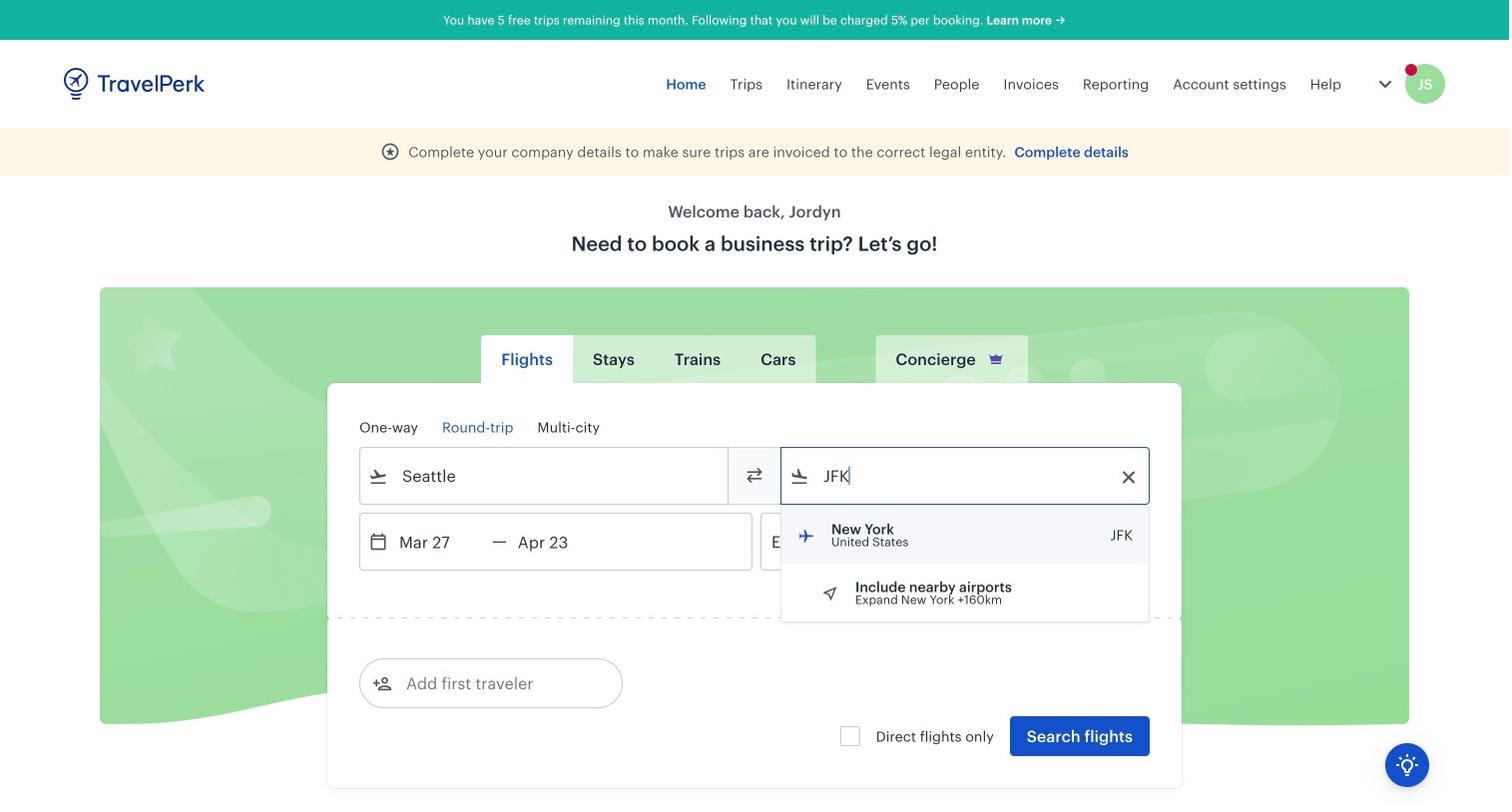 Task type: locate. For each thing, give the bounding box(es) containing it.
From search field
[[388, 460, 702, 492]]



Task type: vqa. For each thing, say whether or not it's contained in the screenshot.
to search box
yes



Task type: describe. For each thing, give the bounding box(es) containing it.
Depart text field
[[388, 514, 492, 570]]

Add first traveler search field
[[392, 668, 600, 700]]

Return text field
[[507, 514, 611, 570]]

To search field
[[809, 460, 1123, 492]]



